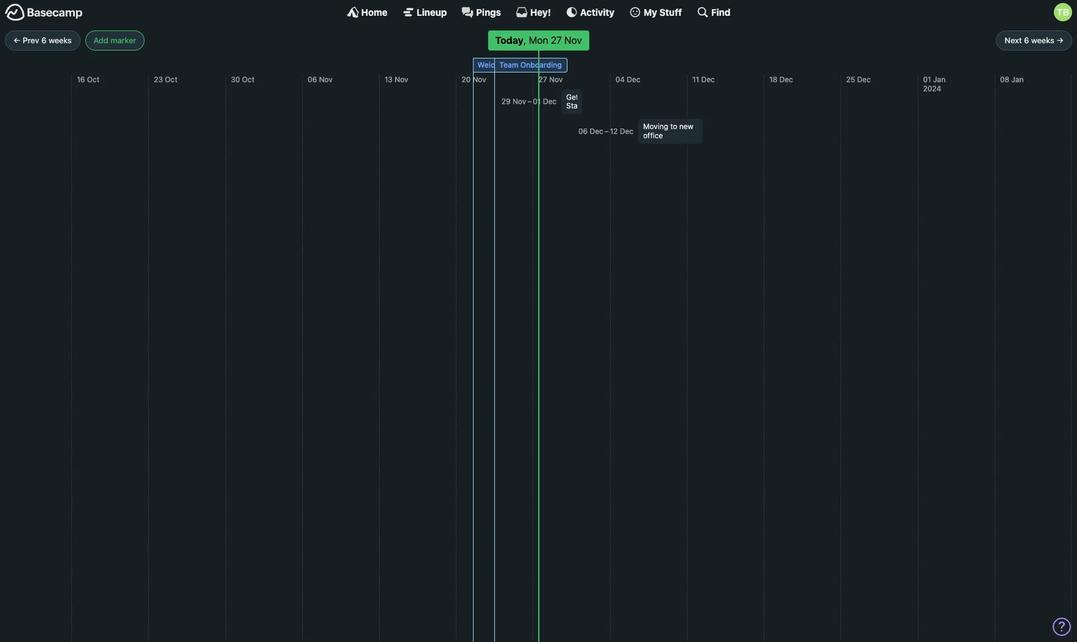 Task type: locate. For each thing, give the bounding box(es) containing it.
welcome the deer to the carnival link
[[473, 58, 594, 72]]

01
[[923, 75, 931, 84], [533, 97, 541, 106]]

1 6 from the left
[[41, 35, 46, 45]]

1 horizontal spatial oct
[[165, 75, 177, 84]]

01 down 27
[[533, 97, 541, 106]]

jan
[[933, 75, 946, 84], [1012, 75, 1024, 84]]

hey! button
[[516, 6, 551, 18]]

23
[[154, 75, 163, 84]]

18
[[769, 75, 778, 84]]

to
[[544, 60, 551, 69], [670, 122, 677, 131]]

oct right the 16
[[87, 75, 100, 84]]

1 horizontal spatial jan
[[1012, 75, 1024, 84]]

to right deer
[[544, 60, 551, 69]]

weeks right the prev
[[49, 35, 72, 45]]

oct
[[87, 75, 100, 84], [165, 75, 177, 84], [242, 75, 255, 84]]

25 dec
[[846, 75, 871, 84]]

6
[[41, 35, 46, 45], [1024, 35, 1029, 45]]

nov for 13
[[395, 75, 408, 84]]

prev
[[23, 35, 39, 45]]

1 horizontal spatial to
[[670, 122, 677, 131]]

06 nov
[[308, 75, 333, 84]]

0 horizontal spatial weeks
[[49, 35, 72, 45]]

1 jan from the left
[[933, 75, 946, 84]]

–
[[527, 97, 532, 106], [605, 127, 609, 136]]

20
[[462, 75, 471, 84]]

1 vertical spatial to
[[670, 122, 677, 131]]

nov for 06
[[319, 75, 333, 84]]

nov for 29
[[513, 97, 526, 106]]

dec for 04 dec
[[627, 75, 641, 84]]

to left new
[[670, 122, 677, 131]]

23 oct
[[154, 75, 177, 84]]

1 horizontal spatial the
[[553, 60, 564, 69]]

home
[[361, 6, 388, 17]]

08 jan
[[1000, 75, 1024, 84]]

04 dec
[[616, 75, 641, 84]]

3 oct from the left
[[242, 75, 255, 84]]

dec right the 12
[[620, 127, 634, 136]]

activity
[[580, 6, 615, 17]]

06 dec – 12 dec
[[578, 127, 634, 136]]

jan up 2024
[[933, 75, 946, 84]]

16 oct
[[77, 75, 100, 84]]

weeks left →
[[1031, 35, 1054, 45]]

0 horizontal spatial to
[[544, 60, 551, 69]]

next
[[1005, 35, 1022, 45]]

pings button
[[462, 6, 501, 18]]

dec right 04
[[627, 75, 641, 84]]

dec right 18
[[780, 75, 793, 84]]

carnival
[[566, 60, 594, 69]]

switch accounts image
[[5, 3, 83, 22]]

the left deer
[[512, 60, 524, 69]]

jan inside 01 jan 2024
[[933, 75, 946, 84]]

01 jan 2024
[[923, 75, 946, 93]]

team onboarding link
[[495, 58, 567, 72]]

nov for 20
[[473, 75, 486, 84]]

welcome the deer to the carnival
[[478, 60, 594, 69]]

0 horizontal spatial 01
[[533, 97, 541, 106]]

30 oct
[[231, 75, 255, 84]]

– left the 12
[[605, 127, 609, 136]]

1 vertical spatial 06
[[578, 127, 588, 136]]

6 right next
[[1024, 35, 1029, 45]]

– for 01 dec
[[527, 97, 532, 106]]

dec
[[627, 75, 641, 84], [701, 75, 715, 84], [780, 75, 793, 84], [857, 75, 871, 84], [543, 97, 557, 106], [590, 127, 603, 136], [620, 127, 634, 136]]

06
[[308, 75, 317, 84], [578, 127, 588, 136]]

add
[[94, 35, 108, 45]]

find button
[[697, 6, 731, 18]]

weeks
[[49, 35, 72, 45], [1031, 35, 1054, 45]]

0 vertical spatial –
[[527, 97, 532, 106]]

1 horizontal spatial 01
[[923, 75, 931, 84]]

01 up 2024
[[923, 75, 931, 84]]

1 horizontal spatial 06
[[578, 127, 588, 136]]

dec left the 12
[[590, 127, 603, 136]]

my stuff button
[[629, 6, 682, 18]]

0 horizontal spatial 06
[[308, 75, 317, 84]]

onboarding
[[520, 60, 562, 69]]

0 horizontal spatial –
[[527, 97, 532, 106]]

dec right 25
[[857, 75, 871, 84]]

06 for 06 nov
[[308, 75, 317, 84]]

1 vertical spatial –
[[605, 127, 609, 136]]

0 horizontal spatial the
[[512, 60, 524, 69]]

0 horizontal spatial jan
[[933, 75, 946, 84]]

dec for 11 dec
[[701, 75, 715, 84]]

– right 29 in the top left of the page
[[527, 97, 532, 106]]

nov
[[319, 75, 333, 84], [395, 75, 408, 84], [473, 75, 486, 84], [549, 75, 563, 84], [513, 97, 526, 106]]

dec right 11 in the right of the page
[[701, 75, 715, 84]]

activity link
[[566, 6, 615, 18]]

1 oct from the left
[[87, 75, 100, 84]]

the up 27 nov
[[553, 60, 564, 69]]

0 vertical spatial to
[[544, 60, 551, 69]]

0 horizontal spatial oct
[[87, 75, 100, 84]]

tim burton image
[[1054, 3, 1072, 21]]

2 oct from the left
[[165, 75, 177, 84]]

6 right the prev
[[41, 35, 46, 45]]

1 horizontal spatial weeks
[[1031, 35, 1054, 45]]

moving to new office link
[[638, 119, 703, 144]]

oct for 23 oct
[[165, 75, 177, 84]]

1 horizontal spatial –
[[605, 127, 609, 136]]

←
[[13, 35, 21, 45]]

to inside "moving to new office"
[[670, 122, 677, 131]]

oct right "30"
[[242, 75, 255, 84]]

→
[[1057, 35, 1064, 45]]

add marker
[[94, 35, 136, 45]]

1 vertical spatial 01
[[533, 97, 541, 106]]

16
[[77, 75, 85, 84]]

2 jan from the left
[[1012, 75, 1024, 84]]

0 vertical spatial 01
[[923, 75, 931, 84]]

0 horizontal spatial 6
[[41, 35, 46, 45]]

home link
[[347, 6, 388, 18]]

my
[[644, 6, 657, 17]]

25
[[846, 75, 855, 84]]

27
[[539, 75, 547, 84]]

0 vertical spatial 06
[[308, 75, 317, 84]]

2 horizontal spatial oct
[[242, 75, 255, 84]]

11 dec
[[692, 75, 715, 84]]

jan right 08
[[1012, 75, 1024, 84]]

the
[[512, 60, 524, 69], [553, 60, 564, 69]]

1 horizontal spatial 6
[[1024, 35, 1029, 45]]

oct right 23
[[165, 75, 177, 84]]

jan for 01 jan 2024
[[933, 75, 946, 84]]



Task type: vqa. For each thing, say whether or not it's contained in the screenshot.
← Prev 6 weeks
yes



Task type: describe. For each thing, give the bounding box(es) containing it.
lineup link
[[402, 6, 447, 18]]

13
[[385, 75, 393, 84]]

– for 12 dec
[[605, 127, 609, 136]]

new
[[679, 122, 694, 131]]

13 nov
[[385, 75, 408, 84]]

01 inside 01 jan 2024
[[923, 75, 931, 84]]

dec down 27 nov
[[543, 97, 557, 106]]

team
[[500, 60, 518, 69]]

team onboarding
[[500, 60, 562, 69]]

04
[[616, 75, 625, 84]]

find
[[711, 6, 731, 17]]

jan for 08 jan
[[1012, 75, 1024, 84]]

2 weeks from the left
[[1031, 35, 1054, 45]]

2 6 from the left
[[1024, 35, 1029, 45]]

welcome
[[478, 60, 510, 69]]

add marker link
[[85, 30, 145, 50]]

moving
[[643, 122, 668, 131]]

deer
[[526, 60, 542, 69]]

1 the from the left
[[512, 60, 524, 69]]

← prev 6 weeks
[[13, 35, 72, 45]]

today
[[495, 35, 524, 46]]

11
[[692, 75, 699, 84]]

my stuff
[[644, 6, 682, 17]]

oct for 30 oct
[[242, 75, 255, 84]]

marker
[[111, 35, 136, 45]]

next 6 weeks →
[[1005, 35, 1064, 45]]

hey!
[[530, 6, 551, 17]]

2024
[[923, 84, 941, 93]]

stuff
[[659, 6, 682, 17]]

1 weeks from the left
[[49, 35, 72, 45]]

29 nov – 01 dec
[[502, 97, 557, 106]]

20 nov
[[462, 75, 486, 84]]

18 dec
[[769, 75, 793, 84]]

office
[[643, 131, 663, 140]]

dec for 06 dec – 12 dec
[[590, 127, 603, 136]]

27 nov
[[539, 75, 563, 84]]

dec for 25 dec
[[857, 75, 871, 84]]

to inside welcome the deer to the carnival link
[[544, 60, 551, 69]]

2 the from the left
[[553, 60, 564, 69]]

oct for 16 oct
[[87, 75, 100, 84]]

main element
[[0, 0, 1077, 24]]

nov for 27
[[549, 75, 563, 84]]

06 for 06 dec – 12 dec
[[578, 127, 588, 136]]

12
[[610, 127, 618, 136]]

moving to new office
[[643, 122, 694, 140]]

pings
[[476, 6, 501, 17]]

29
[[502, 97, 511, 106]]

lineup
[[417, 6, 447, 17]]

08
[[1000, 75, 1010, 84]]

dec for 18 dec
[[780, 75, 793, 84]]

30
[[231, 75, 240, 84]]



